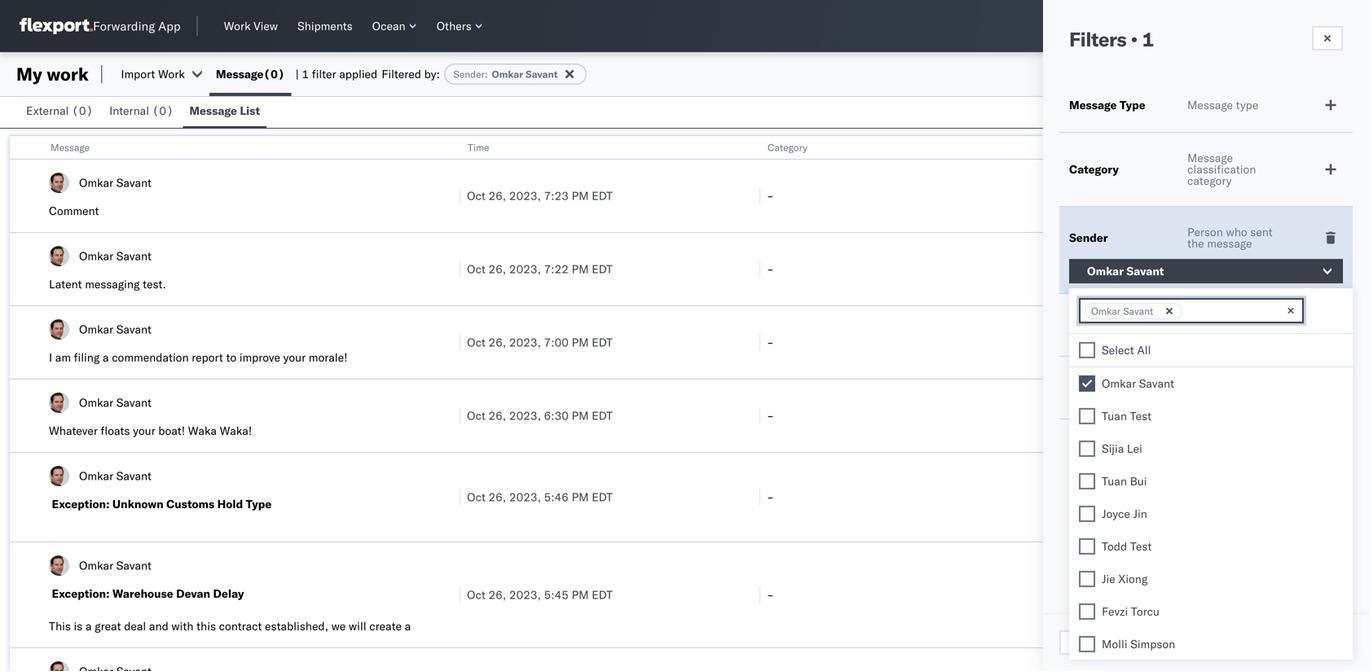 Task type: vqa. For each thing, say whether or not it's contained in the screenshot.
Between
no



Task type: describe. For each thing, give the bounding box(es) containing it.
torcu
[[1131, 605, 1160, 619]]

omkar inside list box
[[1102, 377, 1136, 391]]

reset to default
[[1158, 636, 1245, 650]]

omkar savant for oct 26, 2023, 7:22 pm edt
[[79, 249, 152, 263]]

reset
[[1158, 636, 1189, 650]]

select all
[[1102, 343, 1151, 357]]

(0) for message (0)
[[264, 67, 285, 81]]

the
[[1187, 236, 1204, 251]]

partnership.
[[96, 636, 160, 650]]

cancel
[[1071, 636, 1109, 650]]

5:46
[[544, 490, 569, 504]]

omkar savant button
[[1069, 259, 1343, 284]]

lei
[[1127, 442, 1142, 456]]

filter
[[312, 67, 336, 81]]

edt for oct 26, 2023, 5:46 pm edt
[[592, 490, 613, 504]]

external
[[26, 103, 69, 118]]

work for my
[[47, 63, 89, 85]]

edt for oct 26, 2023, 7:00 pm edt
[[592, 335, 613, 350]]

0 horizontal spatial type
[[246, 497, 272, 511]]

2023, for 5:46
[[509, 490, 541, 504]]

oct 26, 2023, 7:23 pm edt
[[467, 189, 613, 203]]

forwarding app
[[93, 18, 181, 34]]

sender for sender : omkar savant
[[453, 68, 485, 80]]

molli simpson
[[1102, 637, 1175, 652]]

pm for 5:46
[[572, 490, 589, 504]]

morale!
[[309, 350, 348, 365]]

great
[[95, 619, 121, 634]]

work view
[[224, 19, 278, 33]]

import work button
[[121, 67, 185, 81]]

26, for oct 26, 2023, 7:23 pm edt
[[489, 189, 506, 203]]

1 horizontal spatial a
[[103, 350, 109, 365]]

list box containing select all
[[1069, 334, 1353, 672]]

boat!
[[158, 424, 185, 438]]

2023, for 6:30
[[509, 409, 541, 423]]

default
[[1205, 636, 1245, 650]]

devan
[[176, 587, 210, 601]]

waka
[[188, 424, 217, 438]]

all
[[1137, 343, 1151, 357]]

resize handle column header for message
[[440, 136, 460, 672]]

oct for oct 26, 2023, 5:46 pm edt
[[467, 490, 486, 504]]

internal (0) button
[[103, 96, 183, 128]]

458574 for oct 26, 2023, 7:22 pm edt
[[1101, 262, 1143, 276]]

0 horizontal spatial 1
[[302, 67, 309, 81]]

message type
[[1187, 98, 1258, 112]]

flexport. image
[[20, 18, 93, 34]]

customs
[[166, 497, 214, 511]]

fevzi
[[1102, 605, 1128, 619]]

my
[[16, 63, 42, 85]]

my work
[[16, 63, 89, 85]]

tuan test
[[1102, 409, 1152, 423]]

external (0) button
[[20, 96, 103, 128]]

joyce
[[1102, 507, 1130, 521]]

work for related
[[1104, 141, 1125, 154]]

message
[[1207, 236, 1252, 251]]

1366815
[[1101, 409, 1150, 423]]

related
[[1068, 141, 1101, 154]]

resize handle column header for related work item/shipment
[[1340, 136, 1359, 672]]

hold
[[217, 497, 243, 511]]

create
[[369, 619, 402, 634]]

filters • 1
[[1069, 27, 1154, 51]]

savant inside button
[[1127, 264, 1164, 278]]

omkar savant for oct 26, 2023, 6:30 pm edt
[[79, 396, 152, 410]]

with
[[171, 619, 194, 634]]

sender for sender
[[1069, 231, 1108, 245]]

lucrative
[[49, 636, 93, 650]]

omkar savant for oct 26, 2023, 7:23 pm edt
[[79, 176, 152, 190]]

flex- 458574 for oct 26, 2023, 7:23 pm edt
[[1067, 189, 1143, 203]]

26, for oct 26, 2023, 7:22 pm edt
[[489, 262, 506, 276]]

import work
[[121, 67, 185, 81]]

i am filing a commendation report to improve your morale!
[[49, 350, 348, 365]]

filters
[[1069, 27, 1126, 51]]

6 flex- from the top
[[1067, 588, 1101, 602]]

message for message
[[51, 141, 90, 154]]

search by shipment id
[[1187, 312, 1250, 338]]

cancel button
[[1059, 631, 1120, 655]]

external (0)
[[26, 103, 93, 118]]

sijia
[[1102, 442, 1124, 456]]

oct 26, 2023, 7:00 pm edt
[[467, 335, 613, 350]]

oct for oct 26, 2023, 7:23 pm edt
[[467, 189, 486, 203]]

0 horizontal spatial a
[[86, 619, 92, 634]]

list
[[240, 103, 260, 118]]

related work item/shipment
[[1068, 141, 1195, 154]]

oct for oct 26, 2023, 7:00 pm edt
[[467, 335, 486, 350]]

edt for oct 26, 2023, 7:23 pm edt
[[592, 189, 613, 203]]

2 horizontal spatial a
[[405, 619, 411, 634]]

flex- for oct 26, 2023, 6:30 pm edt
[[1067, 409, 1101, 423]]

:
[[485, 68, 488, 80]]

tuan for tuan bui
[[1102, 474, 1127, 489]]

(0) for internal (0)
[[152, 103, 173, 118]]

omkar savant inside button
[[1087, 264, 1164, 278]]

Search Shipments (/) text field
[[1098, 14, 1255, 38]]

reset to default button
[[1147, 631, 1256, 655]]

forwarding
[[93, 18, 155, 34]]

omkar inside button
[[1087, 264, 1124, 278]]

item/shipment
[[1128, 141, 1195, 154]]

view
[[254, 19, 278, 33]]

exception: for exception: unknown customs hold type
[[52, 497, 110, 511]]

flex- for oct 26, 2023, 7:00 pm edt
[[1067, 335, 1101, 350]]

message for message type
[[1187, 98, 1233, 112]]

flex- 1366815
[[1067, 409, 1150, 423]]

jin
[[1133, 507, 1147, 521]]

forwarding app link
[[20, 18, 181, 34]]

joyce jin
[[1102, 507, 1147, 521]]

omkar savant for oct 26, 2023, 5:46 pm edt
[[79, 469, 152, 483]]

edt for oct 26, 2023, 7:22 pm edt
[[592, 262, 613, 276]]

this
[[49, 619, 71, 634]]

xiong
[[1118, 572, 1148, 586]]

molli
[[1102, 637, 1128, 652]]

2023, for 5:45
[[509, 588, 541, 602]]

classification
[[1187, 162, 1256, 176]]

created date
[[1069, 381, 1142, 395]]

tuan bui
[[1102, 474, 1147, 489]]

sender : omkar savant
[[453, 68, 558, 80]]

work inside work view link
[[224, 19, 251, 33]]

warehouse
[[112, 587, 173, 601]]

type
[[1236, 98, 1258, 112]]

comment
[[49, 204, 99, 218]]

sijia lei
[[1102, 442, 1142, 456]]

flex- for oct 26, 2023, 7:23 pm edt
[[1067, 189, 1101, 203]]

flex- 1854269
[[1067, 335, 1150, 350]]

whatever
[[49, 424, 98, 438]]

7:23
[[544, 189, 569, 203]]

deal
[[124, 619, 146, 634]]

message (0)
[[216, 67, 285, 81]]

who
[[1226, 225, 1247, 239]]

improve
[[239, 350, 280, 365]]

2023, for 7:22
[[509, 262, 541, 276]]

shipment
[[1187, 324, 1236, 338]]

this is a great deal and with this contract established, we will create a lucrative partnership.
[[49, 619, 411, 650]]

test for tuan test
[[1130, 409, 1152, 423]]

- for oct 26, 2023, 7:22 pm edt
[[767, 262, 774, 276]]

•
[[1131, 27, 1138, 51]]

- for oct 26, 2023, 5:46 pm edt
[[767, 490, 774, 504]]

shipments
[[297, 19, 353, 33]]

am
[[55, 350, 71, 365]]

1 vertical spatial work
[[158, 67, 185, 81]]



Task type: locate. For each thing, give the bounding box(es) containing it.
2 flex- from the top
[[1067, 262, 1101, 276]]

7:22
[[544, 262, 569, 276]]

category
[[1187, 174, 1232, 188]]

internal (0)
[[109, 103, 173, 118]]

todd test
[[1102, 540, 1152, 554]]

5 - from the top
[[767, 490, 774, 504]]

6 pm from the top
[[572, 588, 589, 602]]

0 vertical spatial 1
[[1142, 27, 1154, 51]]

work right the related
[[1104, 141, 1125, 154]]

1 horizontal spatial type
[[1120, 98, 1145, 112]]

message left the list
[[189, 103, 237, 118]]

458574 up the shipment
[[1101, 262, 1143, 276]]

2 test from the top
[[1130, 540, 1152, 554]]

exception: unknown customs hold type
[[52, 497, 272, 511]]

2023, for 7:23
[[509, 189, 541, 203]]

work up the external (0)
[[47, 63, 89, 85]]

search
[[1187, 312, 1223, 326]]

tuan for tuan test
[[1102, 409, 1127, 423]]

oct for oct 26, 2023, 7:22 pm edt
[[467, 262, 486, 276]]

omkar
[[492, 68, 523, 80], [79, 176, 113, 190], [79, 249, 113, 263], [1087, 264, 1124, 278], [1091, 305, 1121, 317], [79, 322, 113, 337], [1102, 377, 1136, 391], [79, 396, 113, 410], [79, 469, 113, 483], [79, 559, 113, 573]]

message inside button
[[189, 103, 237, 118]]

3 pm from the top
[[572, 335, 589, 350]]

oct for oct 26, 2023, 6:30 pm edt
[[467, 409, 486, 423]]

your left morale!
[[283, 350, 306, 365]]

0 vertical spatial tuan
[[1102, 409, 1127, 423]]

(0) right external
[[72, 103, 93, 118]]

message for message classification category
[[1187, 151, 1233, 165]]

1 horizontal spatial work
[[1104, 141, 1125, 154]]

established,
[[265, 619, 328, 634]]

category
[[768, 141, 807, 154], [1069, 162, 1119, 176]]

1 horizontal spatial sender
[[1069, 231, 1108, 245]]

2023, for 7:00
[[509, 335, 541, 350]]

pm for 7:22
[[572, 262, 589, 276]]

type up related work item/shipment at top right
[[1120, 98, 1145, 112]]

a right create
[[405, 619, 411, 634]]

pm right 7:00
[[572, 335, 589, 350]]

6 oct from the top
[[467, 588, 486, 602]]

will
[[349, 619, 366, 634]]

26, down the time
[[489, 189, 506, 203]]

floats
[[101, 424, 130, 438]]

filing
[[74, 350, 100, 365]]

pm right 7:23
[[572, 189, 589, 203]]

0 horizontal spatial work
[[158, 67, 185, 81]]

1 flex- from the top
[[1067, 189, 1101, 203]]

6 26, from the top
[[489, 588, 506, 602]]

0 vertical spatial to
[[226, 350, 236, 365]]

458574 for oct 26, 2023, 7:23 pm edt
[[1101, 189, 1143, 203]]

| 1 filter applied filtered by:
[[295, 67, 440, 81]]

a right 'filing'
[[103, 350, 109, 365]]

report
[[192, 350, 223, 365]]

2023, left 5:45
[[509, 588, 541, 602]]

simpson
[[1131, 637, 1175, 652]]

app
[[158, 18, 181, 34]]

1 26, from the top
[[489, 189, 506, 203]]

5 flex- from the top
[[1067, 490, 1101, 504]]

edt right 7:23
[[592, 189, 613, 203]]

2 resize handle column header from the left
[[740, 136, 760, 672]]

created
[[1069, 381, 1113, 395]]

1 vertical spatial 1
[[302, 67, 309, 81]]

1 exception: from the top
[[52, 497, 110, 511]]

- for oct 26, 2023, 7:00 pm edt
[[767, 335, 774, 350]]

2 oct from the top
[[467, 262, 486, 276]]

i
[[49, 350, 52, 365]]

2 - from the top
[[767, 262, 774, 276]]

1 2023, from the top
[[509, 189, 541, 203]]

exception: left unknown
[[52, 497, 110, 511]]

2 horizontal spatial (0)
[[264, 67, 285, 81]]

(0) left |
[[264, 67, 285, 81]]

2023, left 6:30
[[509, 409, 541, 423]]

time
[[468, 141, 489, 154]]

26, for oct 26, 2023, 5:46 pm edt
[[489, 490, 506, 504]]

ocean
[[372, 19, 406, 33]]

resize handle column header
[[440, 136, 460, 672], [740, 136, 760, 672], [1040, 136, 1059, 672], [1340, 136, 1359, 672]]

6 - from the top
[[767, 588, 774, 602]]

1854269
[[1101, 335, 1150, 350]]

458574 down related work item/shipment at top right
[[1101, 189, 1143, 203]]

1 vertical spatial flex- 458574
[[1067, 262, 1143, 276]]

message down external (0) button
[[51, 141, 90, 154]]

oct for oct 26, 2023, 5:45 pm edt
[[467, 588, 486, 602]]

pm for 7:23
[[572, 189, 589, 203]]

oct left 6:30
[[467, 409, 486, 423]]

exception: warehouse devan delay
[[52, 587, 244, 601]]

0 vertical spatial sender
[[453, 68, 485, 80]]

commendation
[[112, 350, 189, 365]]

edt for oct 26, 2023, 5:45 pm edt
[[592, 588, 613, 602]]

omkar savant
[[79, 176, 152, 190], [79, 249, 152, 263], [1087, 264, 1164, 278], [1091, 305, 1153, 317], [79, 322, 152, 337], [1102, 377, 1174, 391], [79, 396, 152, 410], [79, 469, 152, 483], [79, 559, 152, 573]]

latent
[[49, 277, 82, 291]]

person
[[1187, 225, 1223, 239]]

None checkbox
[[1079, 342, 1095, 359], [1079, 473, 1095, 490], [1079, 506, 1095, 522], [1079, 571, 1095, 588], [1079, 342, 1095, 359], [1079, 473, 1095, 490], [1079, 506, 1095, 522], [1079, 571, 1095, 588]]

contract
[[219, 619, 262, 634]]

4 oct from the top
[[467, 409, 486, 423]]

0 vertical spatial type
[[1120, 98, 1145, 112]]

shipments link
[[291, 15, 359, 37]]

2 exception: from the top
[[52, 587, 110, 601]]

your
[[283, 350, 306, 365], [133, 424, 155, 438]]

1 horizontal spatial (0)
[[152, 103, 173, 118]]

flex- 458574 for oct 26, 2023, 7:22 pm edt
[[1067, 262, 1143, 276]]

import
[[121, 67, 155, 81]]

message up the related
[[1069, 98, 1117, 112]]

4 edt from the top
[[592, 409, 613, 423]]

3 - from the top
[[767, 335, 774, 350]]

5 pm from the top
[[572, 490, 589, 504]]

1 pm from the top
[[572, 189, 589, 203]]

this
[[197, 619, 216, 634]]

26,
[[489, 189, 506, 203], [489, 262, 506, 276], [489, 335, 506, 350], [489, 409, 506, 423], [489, 490, 506, 504], [489, 588, 506, 602]]

2023,
[[509, 189, 541, 203], [509, 262, 541, 276], [509, 335, 541, 350], [509, 409, 541, 423], [509, 490, 541, 504], [509, 588, 541, 602]]

7:00
[[544, 335, 569, 350]]

4 resize handle column header from the left
[[1340, 136, 1359, 672]]

1 vertical spatial 458574
[[1101, 262, 1143, 276]]

1 horizontal spatial work
[[224, 19, 251, 33]]

omkar savant for oct 26, 2023, 5:45 pm edt
[[79, 559, 152, 573]]

0 vertical spatial work
[[224, 19, 251, 33]]

oct left 7:00
[[467, 335, 486, 350]]

26, left 6:30
[[489, 409, 506, 423]]

3 flex- from the top
[[1067, 335, 1101, 350]]

message list
[[189, 103, 260, 118]]

0 horizontal spatial to
[[226, 350, 236, 365]]

4 - from the top
[[767, 409, 774, 423]]

4 2023, from the top
[[509, 409, 541, 423]]

message left the type
[[1187, 98, 1233, 112]]

work left view
[[224, 19, 251, 33]]

- for oct 26, 2023, 5:45 pm edt
[[767, 588, 774, 602]]

flex- 458574 up the shipment
[[1067, 262, 1143, 276]]

oct left 7:22
[[467, 262, 486, 276]]

0 horizontal spatial work
[[47, 63, 89, 85]]

1 vertical spatial test
[[1130, 540, 1152, 554]]

internal
[[109, 103, 149, 118]]

pm right 5:46
[[572, 490, 589, 504]]

work
[[224, 19, 251, 33], [158, 67, 185, 81]]

exception:
[[52, 497, 110, 511], [52, 587, 110, 601]]

ocean button
[[366, 15, 424, 37]]

2 pm from the top
[[572, 262, 589, 276]]

others
[[437, 19, 472, 33]]

6 2023, from the top
[[509, 588, 541, 602]]

resize handle column header for time
[[740, 136, 760, 672]]

5 oct from the top
[[467, 490, 486, 504]]

3 2023, from the top
[[509, 335, 541, 350]]

1 oct from the top
[[467, 189, 486, 203]]

message up the list
[[216, 67, 264, 81]]

to inside button
[[1192, 636, 1203, 650]]

1 tuan from the top
[[1102, 409, 1127, 423]]

oct left 5:46
[[467, 490, 486, 504]]

26, left 7:00
[[489, 335, 506, 350]]

1 test from the top
[[1130, 409, 1152, 423]]

pm for 5:45
[[572, 588, 589, 602]]

1 vertical spatial category
[[1069, 162, 1119, 176]]

1 vertical spatial exception:
[[52, 587, 110, 601]]

(0) right "internal"
[[152, 103, 173, 118]]

2 edt from the top
[[592, 262, 613, 276]]

5 2023, from the top
[[509, 490, 541, 504]]

26, left 5:46
[[489, 490, 506, 504]]

4 flex- from the top
[[1067, 409, 1101, 423]]

applied
[[339, 67, 378, 81]]

a
[[103, 350, 109, 365], [86, 619, 92, 634], [405, 619, 411, 634]]

work
[[47, 63, 89, 85], [1104, 141, 1125, 154]]

1 vertical spatial to
[[1192, 636, 1203, 650]]

None checkbox
[[1079, 376, 1095, 392], [1079, 408, 1095, 425], [1079, 441, 1095, 457], [1079, 539, 1095, 555], [1079, 604, 1095, 620], [1079, 636, 1095, 653], [1079, 376, 1095, 392], [1079, 408, 1095, 425], [1079, 441, 1095, 457], [1079, 539, 1095, 555], [1079, 604, 1095, 620], [1079, 636, 1095, 653]]

1 right •
[[1142, 27, 1154, 51]]

others button
[[430, 15, 489, 37]]

(0)
[[264, 67, 285, 81], [72, 103, 93, 118], [152, 103, 173, 118]]

1 resize handle column header from the left
[[440, 136, 460, 672]]

1 vertical spatial tuan
[[1102, 474, 1127, 489]]

26, left 7:22
[[489, 262, 506, 276]]

pm right 7:22
[[572, 262, 589, 276]]

by
[[1226, 312, 1238, 326]]

message for message (0)
[[216, 67, 264, 81]]

1 horizontal spatial 1
[[1142, 27, 1154, 51]]

1 vertical spatial sender
[[1069, 231, 1108, 245]]

- for oct 26, 2023, 7:23 pm edt
[[767, 189, 774, 203]]

edt right 7:22
[[592, 262, 613, 276]]

test down date
[[1130, 409, 1152, 423]]

2023, left 7:23
[[509, 189, 541, 203]]

458574
[[1101, 189, 1143, 203], [1101, 262, 1143, 276]]

shipment
[[1069, 318, 1122, 332]]

work right the import
[[158, 67, 185, 81]]

-
[[767, 189, 774, 203], [767, 262, 774, 276], [767, 335, 774, 350], [767, 409, 774, 423], [767, 490, 774, 504], [767, 588, 774, 602]]

edt for oct 26, 2023, 6:30 pm edt
[[592, 409, 613, 423]]

0 vertical spatial your
[[283, 350, 306, 365]]

omkar savant for oct 26, 2023, 7:00 pm edt
[[79, 322, 152, 337]]

2 26, from the top
[[489, 262, 506, 276]]

message inside 'message classification category'
[[1187, 151, 1233, 165]]

savant inside list box
[[1139, 377, 1174, 391]]

pm for 6:30
[[572, 409, 589, 423]]

2 flex- 458574 from the top
[[1067, 262, 1143, 276]]

and
[[149, 619, 168, 634]]

edt right 6:30
[[592, 409, 613, 423]]

to right report
[[226, 350, 236, 365]]

your left boat!
[[133, 424, 155, 438]]

date
[[1116, 381, 1142, 395]]

5:45
[[544, 588, 569, 602]]

1 right |
[[302, 67, 309, 81]]

tuan left bui
[[1102, 474, 1127, 489]]

2 458574 from the top
[[1101, 262, 1143, 276]]

26, left 5:45
[[489, 588, 506, 602]]

message list button
[[183, 96, 267, 128]]

test for todd test
[[1130, 540, 1152, 554]]

4 pm from the top
[[572, 409, 589, 423]]

1 - from the top
[[767, 189, 774, 203]]

by:
[[424, 67, 440, 81]]

2 2023, from the top
[[509, 262, 541, 276]]

2 tuan from the top
[[1102, 474, 1127, 489]]

oct 26, 2023, 6:30 pm edt
[[467, 409, 613, 423]]

message for message type
[[1069, 98, 1117, 112]]

messaging
[[85, 277, 140, 291]]

message up the category
[[1187, 151, 1233, 165]]

1 vertical spatial your
[[133, 424, 155, 438]]

oct 26, 2023, 5:46 pm edt
[[467, 490, 613, 504]]

0 horizontal spatial sender
[[453, 68, 485, 80]]

1 458574 from the top
[[1101, 189, 1143, 203]]

person who sent the message
[[1187, 225, 1273, 251]]

0 vertical spatial flex- 458574
[[1067, 189, 1143, 203]]

delay
[[213, 587, 244, 601]]

1 flex- 458574 from the top
[[1067, 189, 1143, 203]]

edt right 5:46
[[592, 490, 613, 504]]

6 edt from the top
[[592, 588, 613, 602]]

pm
[[572, 189, 589, 203], [572, 262, 589, 276], [572, 335, 589, 350], [572, 409, 589, 423], [572, 490, 589, 504], [572, 588, 589, 602]]

1 horizontal spatial category
[[1069, 162, 1119, 176]]

test right todd
[[1130, 540, 1152, 554]]

26, for oct 26, 2023, 6:30 pm edt
[[489, 409, 506, 423]]

1 edt from the top
[[592, 189, 613, 203]]

oct left 5:45
[[467, 588, 486, 602]]

pm for 7:00
[[572, 335, 589, 350]]

26, for oct 26, 2023, 5:45 pm edt
[[489, 588, 506, 602]]

tuan down the created date
[[1102, 409, 1127, 423]]

message type
[[1069, 98, 1145, 112]]

exception: up is
[[52, 587, 110, 601]]

savant
[[526, 68, 558, 80], [116, 176, 152, 190], [116, 249, 152, 263], [1127, 264, 1164, 278], [1123, 305, 1153, 317], [116, 322, 152, 337], [1139, 377, 1174, 391], [116, 396, 152, 410], [116, 469, 152, 483], [116, 559, 152, 573]]

message
[[216, 67, 264, 81], [1069, 98, 1117, 112], [1187, 98, 1233, 112], [189, 103, 237, 118], [51, 141, 90, 154], [1187, 151, 1233, 165]]

1 horizontal spatial to
[[1192, 636, 1203, 650]]

1 vertical spatial work
[[1104, 141, 1125, 154]]

3 26, from the top
[[489, 335, 506, 350]]

(0) for external (0)
[[72, 103, 93, 118]]

0 horizontal spatial your
[[133, 424, 155, 438]]

0 horizontal spatial (0)
[[72, 103, 93, 118]]

0 horizontal spatial category
[[768, 141, 807, 154]]

flex- for oct 26, 2023, 7:22 pm edt
[[1067, 262, 1101, 276]]

2023, left 5:46
[[509, 490, 541, 504]]

a right is
[[86, 619, 92, 634]]

to right reset
[[1192, 636, 1203, 650]]

message classification category
[[1187, 151, 1256, 188]]

edt right 5:45
[[592, 588, 613, 602]]

list box
[[1069, 334, 1353, 672]]

5 edt from the top
[[592, 490, 613, 504]]

edt right 7:00
[[592, 335, 613, 350]]

edt
[[592, 189, 613, 203], [592, 262, 613, 276], [592, 335, 613, 350], [592, 409, 613, 423], [592, 490, 613, 504], [592, 588, 613, 602]]

oct down the time
[[467, 189, 486, 203]]

id
[[1239, 324, 1250, 338]]

0 vertical spatial category
[[768, 141, 807, 154]]

1 horizontal spatial your
[[283, 350, 306, 365]]

exception: for exception: warehouse devan delay
[[52, 587, 110, 601]]

jie
[[1102, 572, 1115, 586]]

2023, left 7:22
[[509, 262, 541, 276]]

3 edt from the top
[[592, 335, 613, 350]]

jie xiong
[[1102, 572, 1148, 586]]

message for message list
[[189, 103, 237, 118]]

0 vertical spatial 458574
[[1101, 189, 1143, 203]]

0 vertical spatial work
[[47, 63, 89, 85]]

0 vertical spatial test
[[1130, 409, 1152, 423]]

flex- 458574 down the related
[[1067, 189, 1143, 203]]

type right hold
[[246, 497, 272, 511]]

4 26, from the top
[[489, 409, 506, 423]]

- for oct 26, 2023, 6:30 pm edt
[[767, 409, 774, 423]]

3 oct from the top
[[467, 335, 486, 350]]

resize handle column header for category
[[1040, 136, 1059, 672]]

1 vertical spatial type
[[246, 497, 272, 511]]

3 resize handle column header from the left
[[1040, 136, 1059, 672]]

5 26, from the top
[[489, 490, 506, 504]]

todd
[[1102, 540, 1127, 554]]

0 vertical spatial exception:
[[52, 497, 110, 511]]

2023, left 7:00
[[509, 335, 541, 350]]

26, for oct 26, 2023, 7:00 pm edt
[[489, 335, 506, 350]]

pm right 6:30
[[572, 409, 589, 423]]

pm right 5:45
[[572, 588, 589, 602]]



